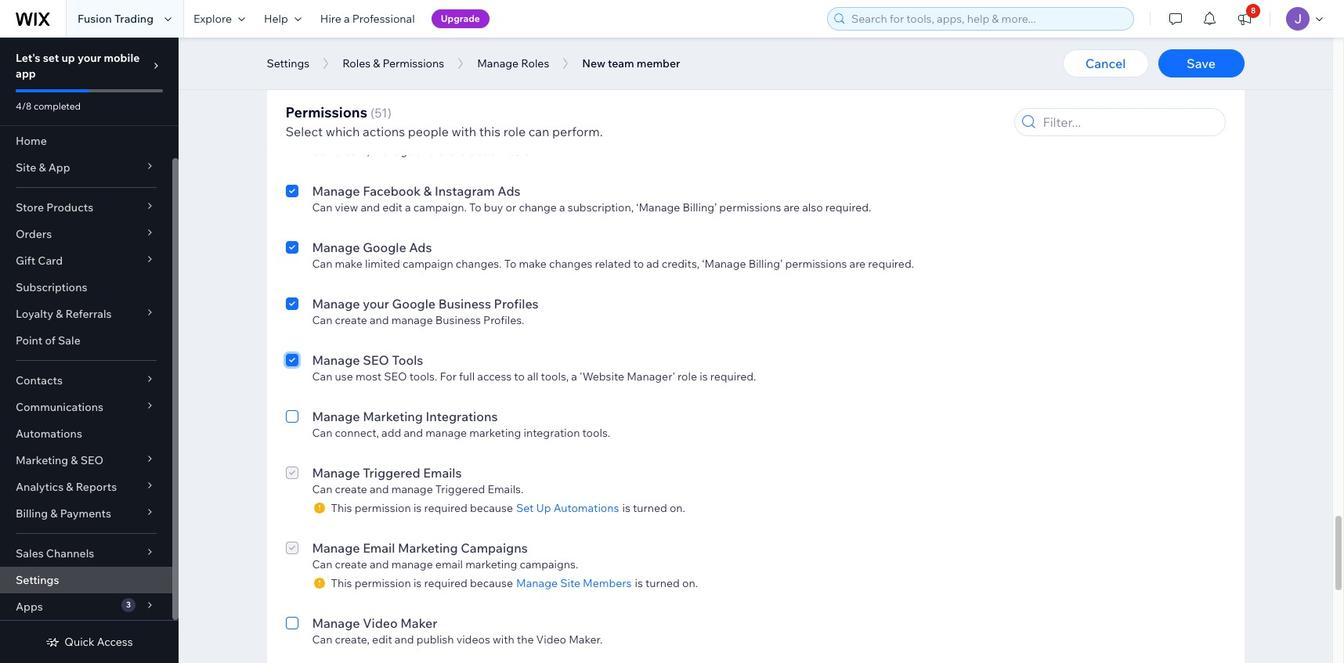 Task type: locate. For each thing, give the bounding box(es) containing it.
completed
[[34, 100, 81, 112]]

required. inside manage google ads can make limited campaign changes. to make changes related to ad credits, 'manage billing' permissions are required.
[[868, 257, 914, 271]]

set
[[516, 501, 534, 515]]

1 horizontal spatial social
[[468, 144, 499, 158]]

member
[[637, 56, 680, 70]]

to inside "manage seo tools can use most seo tools. for full access to all tools, a 'website manager' role is required."
[[514, 370, 525, 384]]

'manage
[[636, 201, 680, 215], [702, 257, 746, 271]]

gift card button
[[0, 248, 172, 274]]

& inside "popup button"
[[50, 507, 58, 521]]

subscriptions
[[16, 280, 87, 295]]

& for seo
[[71, 454, 78, 468]]

point of sale link
[[0, 327, 172, 354]]

1 vertical spatial social
[[468, 144, 499, 158]]

1 vertical spatial all
[[527, 370, 538, 384]]

manage inside manage your google business profiles can create and manage business profiles.
[[312, 296, 360, 312]]

1 vertical spatial permission
[[355, 577, 411, 591]]

because down emails. at the bottom left of the page
[[470, 501, 513, 515]]

a inside "manage seo tools can use most seo tools. for full access to all tools, a 'website manager' role is required."
[[571, 370, 577, 384]]

email
[[435, 558, 463, 572]]

9 can from the top
[[312, 558, 332, 572]]

0 vertical spatial seo
[[363, 352, 389, 368]]

manage roles
[[477, 56, 549, 70]]

create
[[335, 88, 367, 102], [335, 313, 367, 327], [335, 483, 367, 497], [335, 558, 367, 572]]

manage inside manage email marketing campaigns can create and manage email marketing campaigns.
[[312, 540, 360, 556]]

your inside 'let's set up your mobile app'
[[78, 51, 101, 65]]

seo up most
[[363, 352, 389, 368]]

can inside manage coupons can create and manage all coupons.
[[312, 88, 332, 102]]

1 horizontal spatial permissions
[[383, 56, 444, 70]]

up
[[536, 501, 551, 515]]

make left limited
[[335, 257, 363, 271]]

permissions down also on the right of the page
[[785, 257, 847, 271]]

permissions inside permissions ( 51 ) select which actions people with this role can perform.
[[286, 103, 367, 121]]

hire a professional link
[[311, 0, 424, 38]]

billing' inside the manage facebook & instagram ads can view and edit a campaign. to buy or change a subscription, 'manage billing' permissions are also required.
[[683, 201, 717, 215]]

roles inside manage roles button
[[521, 56, 549, 70]]

loyalty & referrals
[[16, 307, 112, 321]]

manage inside manage email marketing campaigns can create and manage email marketing campaigns.
[[391, 558, 433, 572]]

2 this from the top
[[331, 577, 352, 591]]

2 vertical spatial marketing
[[398, 540, 458, 556]]

1 vertical spatial permissions
[[286, 103, 367, 121]]

1 vertical spatial your
[[363, 296, 389, 312]]

permissions left also on the right of the page
[[719, 201, 781, 215]]

turned
[[633, 501, 667, 515], [645, 577, 680, 591]]

0 vertical spatial to
[[633, 257, 644, 271]]

0 vertical spatial because
[[470, 501, 513, 515]]

required
[[424, 501, 467, 515], [424, 577, 467, 591]]

marketing down campaigns
[[465, 558, 517, 572]]

'manage right the credits,
[[702, 257, 746, 271]]

manage seo tools can use most seo tools. for full access to all tools, a 'website manager' role is required.
[[312, 352, 756, 384]]

0 vertical spatial create,
[[335, 144, 370, 158]]

permissions inside the manage facebook & instagram ads can view and edit a campaign. to buy or change a subscription, 'manage billing' permissions are also required.
[[719, 201, 781, 215]]

because for emails
[[470, 501, 513, 515]]

to inside the manage facebook & instagram ads can view and edit a campaign. to buy or change a subscription, 'manage billing' permissions are also required.
[[469, 201, 481, 215]]

0 vertical spatial 'manage
[[636, 201, 680, 215]]

and inside manage video maker can create, edit and publish videos with the video maker.
[[395, 633, 414, 647]]

0 vertical spatial tools.
[[409, 370, 437, 384]]

social down this
[[468, 144, 499, 158]]

billing & payments button
[[0, 501, 172, 527]]

manage triggered emails can create and manage triggered emails.
[[312, 465, 524, 497]]

0 vertical spatial edit
[[382, 201, 403, 215]]

1 horizontal spatial to
[[633, 257, 644, 271]]

4 can from the top
[[312, 257, 332, 271]]

1 vertical spatial permissions
[[785, 257, 847, 271]]

your down limited
[[363, 296, 389, 312]]

settings down sales
[[16, 573, 59, 587]]

0 horizontal spatial are
[[784, 201, 800, 215]]

3 can from the top
[[312, 201, 332, 215]]

a right change
[[559, 201, 565, 215]]

0 vertical spatial ads
[[498, 183, 521, 199]]

cancel button
[[1063, 49, 1149, 78]]

marketing inside manage email marketing campaigns can create and manage email marketing campaigns.
[[398, 540, 458, 556]]

1 horizontal spatial your
[[363, 296, 389, 312]]

& for reports
[[66, 480, 73, 494]]

1 because from the top
[[470, 501, 513, 515]]

0 horizontal spatial social
[[363, 127, 399, 143]]

0 vertical spatial to
[[469, 201, 481, 215]]

0 horizontal spatial to
[[514, 370, 525, 384]]

manage marketing integrations can connect, add and manage marketing integration tools.
[[312, 409, 610, 440]]

your right up
[[78, 51, 101, 65]]

tools.
[[409, 370, 437, 384], [582, 426, 610, 440]]

limited
[[365, 257, 400, 271]]

create up which on the left top of the page
[[335, 88, 367, 102]]

video right the
[[536, 633, 566, 647]]

manage inside manage marketing integrations can connect, add and manage marketing integration tools.
[[425, 426, 467, 440]]

1 vertical spatial billing'
[[749, 257, 783, 271]]

4 create from the top
[[335, 558, 367, 572]]

loyalty & referrals button
[[0, 301, 172, 327]]

0 horizontal spatial billing'
[[683, 201, 717, 215]]

manage inside 'manage social posts can create, manage and share social posts.'
[[372, 144, 414, 158]]

3 create from the top
[[335, 483, 367, 497]]

manage inside the manage facebook & instagram ads can view and edit a campaign. to buy or change a subscription, 'manage billing' permissions are also required.
[[312, 183, 360, 199]]

this permission is required because manage site members is turned on.
[[331, 577, 698, 591]]

emails
[[423, 465, 462, 481]]

2 create, from the top
[[335, 633, 370, 647]]

to
[[469, 201, 481, 215], [504, 257, 517, 271]]

to right access
[[514, 370, 525, 384]]

2 because from the top
[[470, 577, 513, 591]]

0 horizontal spatial all
[[435, 88, 447, 102]]

0 horizontal spatial permissions
[[719, 201, 781, 215]]

0 horizontal spatial role
[[503, 124, 526, 139]]

Search for tools, apps, help & more... field
[[847, 8, 1129, 30]]

1 horizontal spatial to
[[504, 257, 517, 271]]

0 vertical spatial with
[[452, 124, 476, 139]]

store products button
[[0, 194, 172, 221]]

is right members
[[635, 577, 643, 591]]

manage down emails
[[391, 483, 433, 497]]

triggered down add
[[363, 465, 420, 481]]

manage for coupons
[[312, 70, 360, 86]]

tools. right integration
[[582, 426, 610, 440]]

billing'
[[683, 201, 717, 215], [749, 257, 783, 271]]

role inside "manage seo tools can use most seo tools. for full access to all tools, a 'website manager' role is required."
[[678, 370, 697, 384]]

settings down help 'button'
[[267, 56, 309, 70]]

1 vertical spatial role
[[678, 370, 697, 384]]

manage down coupons
[[391, 88, 433, 102]]

required down "email"
[[424, 577, 467, 591]]

social down 51
[[363, 127, 399, 143]]

1 horizontal spatial roles
[[521, 56, 549, 70]]

manage down actions
[[372, 144, 414, 158]]

is
[[700, 370, 708, 384], [413, 501, 422, 515], [622, 501, 630, 515], [413, 577, 422, 591], [635, 577, 643, 591]]

0 vertical spatial permissions
[[719, 201, 781, 215]]

1 create, from the top
[[335, 144, 370, 158]]

1 vertical spatial edit
[[372, 633, 392, 647]]

tools. down tools
[[409, 370, 437, 384]]

7 can from the top
[[312, 426, 332, 440]]

and right view
[[361, 201, 380, 215]]

automations right up at the bottom
[[554, 501, 619, 515]]

create, inside 'manage social posts can create, manage and share social posts.'
[[335, 144, 370, 158]]

integration
[[524, 426, 580, 440]]

up
[[61, 51, 75, 65]]

manage inside manage coupons can create and manage all coupons.
[[312, 70, 360, 86]]

changes
[[549, 257, 592, 271]]

create, for video
[[335, 633, 370, 647]]

permission for triggered
[[355, 501, 411, 515]]

ads
[[498, 183, 521, 199], [409, 240, 432, 255]]

permissions inside roles & permissions "button"
[[383, 56, 444, 70]]

ads up the campaign
[[409, 240, 432, 255]]

1 vertical spatial with
[[493, 633, 514, 647]]

2 create from the top
[[335, 313, 367, 327]]

0 horizontal spatial roles
[[342, 56, 371, 70]]

video
[[363, 616, 398, 631], [536, 633, 566, 647]]

and down email
[[370, 558, 389, 572]]

& inside popup button
[[39, 161, 46, 175]]

0 vertical spatial google
[[363, 240, 406, 255]]

manage inside manage video maker can create, edit and publish videos with the video maker.
[[312, 616, 360, 631]]

campaigns.
[[520, 558, 578, 572]]

site down campaigns.
[[560, 577, 580, 591]]

google up limited
[[363, 240, 406, 255]]

select down hire
[[312, 28, 345, 42]]

0 vertical spatial are
[[784, 201, 800, 215]]

1 vertical spatial settings
[[16, 573, 59, 587]]

1 horizontal spatial permissions
[[785, 257, 847, 271]]

and inside 'manage social posts can create, manage and share social posts.'
[[416, 144, 435, 158]]

1 vertical spatial google
[[392, 296, 436, 312]]

site inside popup button
[[16, 161, 36, 175]]

1 create from the top
[[335, 88, 367, 102]]

help button
[[255, 0, 311, 38]]

required. for tools
[[710, 370, 756, 384]]

manage for triggered
[[312, 465, 360, 481]]

roles
[[342, 56, 371, 70], [521, 56, 549, 70]]

tools. inside manage marketing integrations can connect, add and manage marketing integration tools.
[[582, 426, 610, 440]]

1 horizontal spatial ads
[[498, 183, 521, 199]]

google down the campaign
[[392, 296, 436, 312]]

business left profiles.
[[435, 313, 481, 327]]

manage facebook & instagram ads can view and edit a campaign. to buy or change a subscription, 'manage billing' permissions are also required.
[[312, 183, 871, 215]]

0 vertical spatial your
[[78, 51, 101, 65]]

1 vertical spatial to
[[514, 370, 525, 384]]

permissions down professional
[[383, 56, 444, 70]]

roles left new
[[521, 56, 549, 70]]

and down maker
[[395, 633, 414, 647]]

51
[[375, 105, 388, 121]]

0 vertical spatial this
[[331, 501, 352, 515]]

edit down facebook
[[382, 201, 403, 215]]

0 vertical spatial social
[[363, 127, 399, 143]]

1 vertical spatial required.
[[868, 257, 914, 271]]

business down changes.
[[438, 296, 491, 312]]

ads up or
[[498, 183, 521, 199]]

app
[[48, 161, 70, 175]]

with left the
[[493, 633, 514, 647]]

manage inside "manage seo tools can use most seo tools. for full access to all tools, a 'website manager' role is required."
[[312, 352, 360, 368]]

manage
[[477, 56, 519, 70], [312, 70, 360, 86], [312, 127, 360, 143], [312, 183, 360, 199], [312, 240, 360, 255], [312, 296, 360, 312], [312, 352, 360, 368], [312, 409, 360, 425], [312, 465, 360, 481], [312, 540, 360, 556], [516, 577, 558, 591], [312, 616, 360, 631]]

email
[[363, 540, 395, 556]]

10 can from the top
[[312, 633, 332, 647]]

home link
[[0, 128, 172, 154]]

is right manager'
[[700, 370, 708, 384]]

None checkbox
[[286, 28, 298, 47], [286, 125, 298, 158], [286, 295, 298, 327], [286, 407, 298, 440], [286, 614, 298, 647], [286, 28, 298, 47], [286, 125, 298, 158], [286, 295, 298, 327], [286, 407, 298, 440], [286, 614, 298, 647]]

1 horizontal spatial are
[[849, 257, 866, 271]]

reports
[[76, 480, 117, 494]]

team
[[608, 56, 634, 70]]

2 required from the top
[[424, 577, 467, 591]]

0 horizontal spatial automations
[[16, 427, 82, 441]]

1 vertical spatial turned
[[645, 577, 680, 591]]

gift card
[[16, 254, 63, 268]]

marketing
[[363, 409, 423, 425], [16, 454, 68, 468], [398, 540, 458, 556]]

and down limited
[[370, 313, 389, 327]]

& inside the manage facebook & instagram ads can view and edit a campaign. to buy or change a subscription, 'manage billing' permissions are also required.
[[424, 183, 432, 199]]

marketing down the integrations at bottom left
[[469, 426, 521, 440]]

sales channels
[[16, 547, 94, 561]]

because down campaigns
[[470, 577, 513, 591]]

0 vertical spatial turned
[[633, 501, 667, 515]]

1 vertical spatial site
[[560, 577, 580, 591]]

2 can from the top
[[312, 144, 332, 158]]

quick access
[[64, 635, 133, 649]]

0 horizontal spatial with
[[452, 124, 476, 139]]

make left changes
[[519, 257, 547, 271]]

required. inside the manage facebook & instagram ads can view and edit a campaign. to buy or change a subscription, 'manage billing' permissions are also required.
[[825, 201, 871, 215]]

1 horizontal spatial all
[[527, 370, 538, 384]]

can inside manage google ads can make limited campaign changes. to make changes related to ad credits, 'manage billing' permissions are required.
[[312, 257, 332, 271]]

required. inside "manage seo tools can use most seo tools. for full access to all tools, a 'website manager' role is required."
[[710, 370, 756, 384]]

1 horizontal spatial make
[[519, 257, 547, 271]]

1 can from the top
[[312, 88, 332, 102]]

0 horizontal spatial 'manage
[[636, 201, 680, 215]]

to left ad
[[633, 257, 644, 271]]

to right changes.
[[504, 257, 517, 271]]

create up "use"
[[335, 313, 367, 327]]

can
[[312, 88, 332, 102], [312, 144, 332, 158], [312, 201, 332, 215], [312, 257, 332, 271], [312, 313, 332, 327], [312, 370, 332, 384], [312, 426, 332, 440], [312, 483, 332, 497], [312, 558, 332, 572], [312, 633, 332, 647]]

can inside 'manage social posts can create, manage and share social posts.'
[[312, 144, 332, 158]]

& for app
[[39, 161, 46, 175]]

0 vertical spatial triggered
[[363, 465, 420, 481]]

change
[[519, 201, 557, 215]]

'manage up ad
[[636, 201, 680, 215]]

seo up reports
[[80, 454, 103, 468]]

& inside "button"
[[373, 56, 380, 70]]

manage inside manage marketing integrations can connect, add and manage marketing integration tools.
[[312, 409, 360, 425]]

and down posts
[[416, 144, 435, 158]]

0 horizontal spatial permissions
[[286, 103, 367, 121]]

1 vertical spatial are
[[849, 257, 866, 271]]

permission
[[355, 501, 411, 515], [355, 577, 411, 591]]

app
[[16, 67, 36, 81]]

manage down the integrations at bottom left
[[425, 426, 467, 440]]

marketing up "email"
[[398, 540, 458, 556]]

turned for manage triggered emails
[[633, 501, 667, 515]]

manage up tools
[[391, 313, 433, 327]]

1 this from the top
[[331, 501, 352, 515]]

1 horizontal spatial triggered
[[435, 483, 485, 497]]

turned for manage email marketing campaigns
[[645, 577, 680, 591]]

manage for roles
[[477, 56, 519, 70]]

select left which on the left top of the page
[[286, 124, 323, 139]]

business
[[438, 296, 491, 312], [435, 313, 481, 327]]

with up share
[[452, 124, 476, 139]]

permissions
[[383, 56, 444, 70], [286, 103, 367, 121]]

marketing inside 'marketing & seo' popup button
[[16, 454, 68, 468]]

a right tools,
[[571, 370, 577, 384]]

channels
[[46, 547, 94, 561]]

2 permission from the top
[[355, 577, 411, 591]]

related
[[595, 257, 631, 271]]

trading
[[114, 12, 154, 26]]

permission up email
[[355, 501, 411, 515]]

& for permissions
[[373, 56, 380, 70]]

'website
[[580, 370, 624, 384]]

google inside manage your google business profiles can create and manage business profiles.
[[392, 296, 436, 312]]

1 horizontal spatial 'manage
[[702, 257, 746, 271]]

1 vertical spatial to
[[504, 257, 517, 271]]

settings inside 'link'
[[16, 573, 59, 587]]

1 vertical spatial create,
[[335, 633, 370, 647]]

manage for facebook
[[312, 183, 360, 199]]

video left maker
[[363, 616, 398, 631]]

and down add
[[370, 483, 389, 497]]

0 horizontal spatial make
[[335, 257, 363, 271]]

site & app button
[[0, 154, 172, 181]]

1 roles from the left
[[342, 56, 371, 70]]

permissions
[[719, 201, 781, 215], [785, 257, 847, 271]]

share
[[438, 144, 466, 158]]

(
[[370, 105, 375, 121]]

roles down all
[[342, 56, 371, 70]]

0 vertical spatial automations
[[16, 427, 82, 441]]

create inside manage email marketing campaigns can create and manage email marketing campaigns.
[[335, 558, 367, 572]]

1 vertical spatial select
[[286, 124, 323, 139]]

permission down email
[[355, 577, 411, 591]]

1 horizontal spatial billing'
[[749, 257, 783, 271]]

manage inside manage triggered emails can create and manage triggered emails.
[[312, 465, 360, 481]]

marketing up analytics
[[16, 454, 68, 468]]

settings inside button
[[267, 56, 309, 70]]

1 vertical spatial this
[[331, 577, 352, 591]]

1 horizontal spatial site
[[560, 577, 580, 591]]

0 vertical spatial site
[[16, 161, 36, 175]]

create down email
[[335, 558, 367, 572]]

edit inside manage video maker can create, edit and publish videos with the video maker.
[[372, 633, 392, 647]]

settings button
[[259, 52, 317, 75]]

instagram
[[435, 183, 495, 199]]

manage inside 'manage social posts can create, manage and share social posts.'
[[312, 127, 360, 143]]

0 vertical spatial on.
[[670, 501, 685, 515]]

campaign.
[[413, 201, 467, 215]]

create down connect,
[[335, 483, 367, 497]]

0 vertical spatial billing'
[[683, 201, 717, 215]]

permissions up which on the left top of the page
[[286, 103, 367, 121]]

0 horizontal spatial settings
[[16, 573, 59, 587]]

1 vertical spatial because
[[470, 577, 513, 591]]

all left tools,
[[527, 370, 538, 384]]

1 vertical spatial tools.
[[582, 426, 610, 440]]

& inside 'dropdown button'
[[66, 480, 73, 494]]

required for emails
[[424, 501, 467, 515]]

role up posts. at the left top of the page
[[503, 124, 526, 139]]

0 vertical spatial permissions
[[383, 56, 444, 70]]

1 vertical spatial marketing
[[465, 558, 517, 572]]

6 can from the top
[[312, 370, 332, 384]]

are inside the manage facebook & instagram ads can view and edit a campaign. to buy or change a subscription, 'manage billing' permissions are also required.
[[784, 201, 800, 215]]

5 can from the top
[[312, 313, 332, 327]]

settings
[[267, 56, 309, 70], [16, 573, 59, 587]]

2 vertical spatial required.
[[710, 370, 756, 384]]

save button
[[1158, 49, 1244, 78]]

manage inside manage google ads can make limited campaign changes. to make changes related to ad credits, 'manage billing' permissions are required.
[[312, 240, 360, 255]]

seo inside popup button
[[80, 454, 103, 468]]

1 vertical spatial required
[[424, 577, 467, 591]]

and up 51
[[370, 88, 389, 102]]

seo down tools
[[384, 370, 407, 384]]

make
[[335, 257, 363, 271], [519, 257, 547, 271]]

roles inside roles & permissions "button"
[[342, 56, 371, 70]]

triggered
[[363, 465, 420, 481], [435, 483, 485, 497]]

1 horizontal spatial role
[[678, 370, 697, 384]]

also
[[802, 201, 823, 215]]

0 vertical spatial settings
[[267, 56, 309, 70]]

all
[[348, 28, 361, 42]]

0 horizontal spatial video
[[363, 616, 398, 631]]

1 horizontal spatial tools.
[[582, 426, 610, 440]]

manage inside button
[[477, 56, 519, 70]]

manage left "email"
[[391, 558, 433, 572]]

marketing up add
[[363, 409, 423, 425]]

loyalty
[[16, 307, 53, 321]]

contacts button
[[0, 367, 172, 394]]

1 vertical spatial automations
[[554, 501, 619, 515]]

0 vertical spatial permission
[[355, 501, 411, 515]]

because for marketing
[[470, 577, 513, 591]]

automations down communications
[[16, 427, 82, 441]]

ads inside the manage facebook & instagram ads can view and edit a campaign. to buy or change a subscription, 'manage billing' permissions are also required.
[[498, 183, 521, 199]]

0 horizontal spatial triggered
[[363, 465, 420, 481]]

to left buy
[[469, 201, 481, 215]]

permissions inside manage google ads can make limited campaign changes. to make changes related to ad credits, 'manage billing' permissions are required.
[[785, 257, 847, 271]]

sidebar element
[[0, 38, 179, 663]]

0 vertical spatial marketing
[[363, 409, 423, 425]]

new team member button
[[574, 52, 688, 75]]

0 horizontal spatial site
[[16, 161, 36, 175]]

all up permissions ( 51 ) select which actions people with this role can perform.
[[435, 88, 447, 102]]

and right add
[[404, 426, 423, 440]]

a right hire
[[344, 12, 350, 26]]

triggered down emails
[[435, 483, 485, 497]]

select inside permissions ( 51 ) select which actions people with this role can perform.
[[286, 124, 323, 139]]

create, inside manage video maker can create, edit and publish videos with the video maker.
[[335, 633, 370, 647]]

required down emails
[[424, 501, 467, 515]]

None checkbox
[[286, 69, 298, 102], [286, 182, 298, 215], [286, 238, 298, 271], [286, 351, 298, 384], [286, 464, 298, 515], [286, 539, 298, 591], [286, 69, 298, 102], [286, 182, 298, 215], [286, 238, 298, 271], [286, 351, 298, 384], [286, 464, 298, 515], [286, 539, 298, 591]]

role right manager'
[[678, 370, 697, 384]]

required.
[[825, 201, 871, 215], [868, 257, 914, 271], [710, 370, 756, 384]]

2 roles from the left
[[521, 56, 549, 70]]

edit left publish
[[372, 633, 392, 647]]

2 vertical spatial seo
[[80, 454, 103, 468]]

1 vertical spatial 'manage
[[702, 257, 746, 271]]

0 horizontal spatial to
[[469, 201, 481, 215]]

tools. inside "manage seo tools can use most seo tools. for full access to all tools, a 'website manager' role is required."
[[409, 370, 437, 384]]

& for referrals
[[56, 307, 63, 321]]

manage for your
[[312, 296, 360, 312]]

manage your google business profiles can create and manage business profiles.
[[312, 296, 539, 327]]

8 can from the top
[[312, 483, 332, 497]]

site down home
[[16, 161, 36, 175]]

1 permission from the top
[[355, 501, 411, 515]]

can inside manage email marketing campaigns can create and manage email marketing campaigns.
[[312, 558, 332, 572]]

0 horizontal spatial your
[[78, 51, 101, 65]]

1 vertical spatial marketing
[[16, 454, 68, 468]]

1 required from the top
[[424, 501, 467, 515]]

can inside the manage facebook & instagram ads can view and edit a campaign. to buy or change a subscription, 'manage billing' permissions are also required.
[[312, 201, 332, 215]]

0 vertical spatial marketing
[[469, 426, 521, 440]]



Task type: vqa. For each thing, say whether or not it's contained in the screenshot.


Task type: describe. For each thing, give the bounding box(es) containing it.
settings for settings 'link'
[[16, 573, 59, 587]]

professional
[[352, 12, 415, 26]]

roles & permissions
[[342, 56, 444, 70]]

permission for email
[[355, 577, 411, 591]]

orders
[[16, 227, 52, 241]]

maker
[[401, 616, 437, 631]]

marketing inside manage marketing integrations can connect, add and manage marketing integration tools.
[[469, 426, 521, 440]]

create inside manage your google business profiles can create and manage business profiles.
[[335, 313, 367, 327]]

communications button
[[0, 394, 172, 421]]

all inside "manage seo tools can use most seo tools. for full access to all tools, a 'website manager' role is required."
[[527, 370, 538, 384]]

upgrade
[[441, 13, 480, 24]]

on. for manage triggered emails
[[670, 501, 685, 515]]

and inside manage your google business profiles can create and manage business profiles.
[[370, 313, 389, 327]]

let's
[[16, 51, 40, 65]]

manage coupons can create and manage all coupons.
[[312, 70, 496, 102]]

this for email
[[331, 577, 352, 591]]

google inside manage google ads can make limited campaign changes. to make changes related to ad credits, 'manage billing' permissions are required.
[[363, 240, 406, 255]]

store
[[16, 201, 44, 215]]

create inside manage coupons can create and manage all coupons.
[[335, 88, 367, 102]]

buy
[[484, 201, 503, 215]]

create inside manage triggered emails can create and manage triggered emails.
[[335, 483, 367, 497]]

a down facebook
[[405, 201, 411, 215]]

set up automations button
[[513, 501, 622, 515]]

marketing inside manage email marketing campaigns can create and manage email marketing campaigns.
[[465, 558, 517, 572]]

access
[[97, 635, 133, 649]]

can inside manage marketing integrations can connect, add and manage marketing integration tools.
[[312, 426, 332, 440]]

automations inside the sidebar element
[[16, 427, 82, 441]]

8
[[1251, 5, 1256, 16]]

let's set up your mobile app
[[16, 51, 140, 81]]

automations link
[[0, 421, 172, 447]]

analytics & reports button
[[0, 474, 172, 501]]

& for payments
[[50, 507, 58, 521]]

coupons.
[[449, 88, 496, 102]]

or
[[506, 201, 516, 215]]

manage social posts can create, manage and share social posts.
[[312, 127, 533, 158]]

this permission is required because set up automations is turned on.
[[331, 501, 685, 515]]

and inside manage email marketing campaigns can create and manage email marketing campaigns.
[[370, 558, 389, 572]]

can inside "manage seo tools can use most seo tools. for full access to all tools, a 'website manager' role is required."
[[312, 370, 332, 384]]

marketing inside manage marketing integrations can connect, add and manage marketing integration tools.
[[363, 409, 423, 425]]

manage for email
[[312, 540, 360, 556]]

ads inside manage google ads can make limited campaign changes. to make changes related to ad credits, 'manage billing' permissions are required.
[[409, 240, 432, 255]]

with inside permissions ( 51 ) select which actions people with this role can perform.
[[452, 124, 476, 139]]

store products
[[16, 201, 93, 215]]

fusion trading
[[78, 12, 154, 26]]

ad
[[646, 257, 659, 271]]

changes.
[[456, 257, 502, 271]]

1 vertical spatial business
[[435, 313, 481, 327]]

2 make from the left
[[519, 257, 547, 271]]

point
[[16, 334, 43, 348]]

8 button
[[1227, 0, 1262, 38]]

referrals
[[65, 307, 112, 321]]

can inside manage your google business profiles can create and manage business profiles.
[[312, 313, 332, 327]]

permissions ( 51 ) select which actions people with this role can perform.
[[286, 103, 603, 139]]

sales
[[16, 547, 44, 561]]

manage inside manage coupons can create and manage all coupons.
[[391, 88, 433, 102]]

1 make from the left
[[335, 257, 363, 271]]

your inside manage your google business profiles can create and manage business profiles.
[[363, 296, 389, 312]]

integrations
[[426, 409, 498, 425]]

0 vertical spatial select
[[312, 28, 345, 42]]

new team member
[[582, 56, 680, 70]]

1 vertical spatial seo
[[384, 370, 407, 384]]

'manage inside manage google ads can make limited campaign changes. to make changes related to ad credits, 'manage billing' permissions are required.
[[702, 257, 746, 271]]

manage for social
[[312, 127, 360, 143]]

contacts
[[16, 374, 63, 388]]

hire
[[320, 12, 341, 26]]

access
[[477, 370, 512, 384]]

upgrade button
[[431, 9, 489, 28]]

required for marketing
[[424, 577, 467, 591]]

1 vertical spatial triggered
[[435, 483, 485, 497]]

coupons
[[363, 70, 416, 86]]

edit inside the manage facebook & instagram ads can view and edit a campaign. to buy or change a subscription, 'manage billing' permissions are also required.
[[382, 201, 403, 215]]

manager'
[[627, 370, 675, 384]]

3
[[126, 600, 131, 610]]

site & app
[[16, 161, 70, 175]]

hire a professional
[[320, 12, 415, 26]]

members
[[583, 577, 632, 591]]

this
[[479, 124, 501, 139]]

manage for google
[[312, 240, 360, 255]]

manage for marketing
[[312, 409, 360, 425]]

full
[[459, 370, 475, 384]]

the
[[517, 633, 534, 647]]

billing' inside manage google ads can make limited campaign changes. to make changes related to ad credits, 'manage billing' permissions are required.
[[749, 257, 783, 271]]

gift
[[16, 254, 35, 268]]

cancel
[[1085, 56, 1126, 71]]

point of sale
[[16, 334, 81, 348]]

0 vertical spatial video
[[363, 616, 398, 631]]

are inside manage google ads can make limited campaign changes. to make changes related to ad credits, 'manage billing' permissions are required.
[[849, 257, 866, 271]]

roles & permissions button
[[335, 52, 452, 75]]

this for triggered
[[331, 501, 352, 515]]

emails.
[[488, 483, 524, 497]]

subscription,
[[568, 201, 634, 215]]

manage for seo
[[312, 352, 360, 368]]

sale
[[58, 334, 81, 348]]

create, for social
[[335, 144, 370, 158]]

is up members
[[622, 501, 630, 515]]

manage for video
[[312, 616, 360, 631]]

with inside manage video maker can create, edit and publish videos with the video maker.
[[493, 633, 514, 647]]

and inside the manage facebook & instagram ads can view and edit a campaign. to buy or change a subscription, 'manage billing' permissions are also required.
[[361, 201, 380, 215]]

manage google ads can make limited campaign changes. to make changes related to ad credits, 'manage billing' permissions are required.
[[312, 240, 914, 271]]

manage inside manage your google business profiles can create and manage business profiles.
[[391, 313, 433, 327]]

is inside "manage seo tools can use most seo tools. for full access to all tools, a 'website manager' role is required."
[[700, 370, 708, 384]]

0 vertical spatial business
[[438, 296, 491, 312]]

settings for settings button
[[267, 56, 309, 70]]

tools,
[[541, 370, 569, 384]]

manage video maker can create, edit and publish videos with the video maker.
[[312, 616, 603, 647]]

to inside manage google ads can make limited campaign changes. to make changes related to ad credits, 'manage billing' permissions are required.
[[633, 257, 644, 271]]

manage inside manage triggered emails can create and manage triggered emails.
[[391, 483, 433, 497]]

to inside manage google ads can make limited campaign changes. to make changes related to ad credits, 'manage billing' permissions are required.
[[504, 257, 517, 271]]

is down manage triggered emails can create and manage triggered emails.
[[413, 501, 422, 515]]

1 horizontal spatial automations
[[554, 501, 619, 515]]

'manage inside the manage facebook & instagram ads can view and edit a campaign. to buy or change a subscription, 'manage billing' permissions are also required.
[[636, 201, 680, 215]]

4/8
[[16, 100, 32, 112]]

and inside manage coupons can create and manage all coupons.
[[370, 88, 389, 102]]

manage site members button
[[513, 577, 635, 591]]

manage email marketing campaigns can create and manage email marketing campaigns.
[[312, 540, 578, 572]]

mobile
[[104, 51, 140, 65]]

profiles
[[494, 296, 539, 312]]

home
[[16, 134, 47, 148]]

role inside permissions ( 51 ) select which actions people with this role can perform.
[[503, 124, 526, 139]]

products
[[46, 201, 93, 215]]

on. for manage email marketing campaigns
[[682, 577, 698, 591]]

can inside manage triggered emails can create and manage triggered emails.
[[312, 483, 332, 497]]

and inside manage triggered emails can create and manage triggered emails.
[[370, 483, 389, 497]]

required. for ads
[[868, 257, 914, 271]]

Filter... field
[[1038, 109, 1220, 136]]

can inside manage video maker can create, edit and publish videos with the video maker.
[[312, 633, 332, 647]]

)
[[388, 105, 392, 121]]

all inside manage coupons can create and manage all coupons.
[[435, 88, 447, 102]]

videos
[[456, 633, 490, 647]]

posts
[[402, 127, 434, 143]]

for
[[440, 370, 457, 384]]

people
[[408, 124, 449, 139]]

campaigns
[[461, 540, 528, 556]]

is down manage email marketing campaigns can create and manage email marketing campaigns.
[[413, 577, 422, 591]]

quick
[[64, 635, 95, 649]]

tools
[[392, 352, 423, 368]]

quick access button
[[46, 635, 133, 649]]

analytics & reports
[[16, 480, 117, 494]]

actions
[[363, 124, 405, 139]]

manage roles button
[[469, 52, 557, 75]]

communications
[[16, 400, 103, 414]]

and inside manage marketing integrations can connect, add and manage marketing integration tools.
[[404, 426, 423, 440]]

1 horizontal spatial video
[[536, 633, 566, 647]]

campaign
[[403, 257, 453, 271]]

card
[[38, 254, 63, 268]]

orders button
[[0, 221, 172, 248]]

credits,
[[662, 257, 700, 271]]



